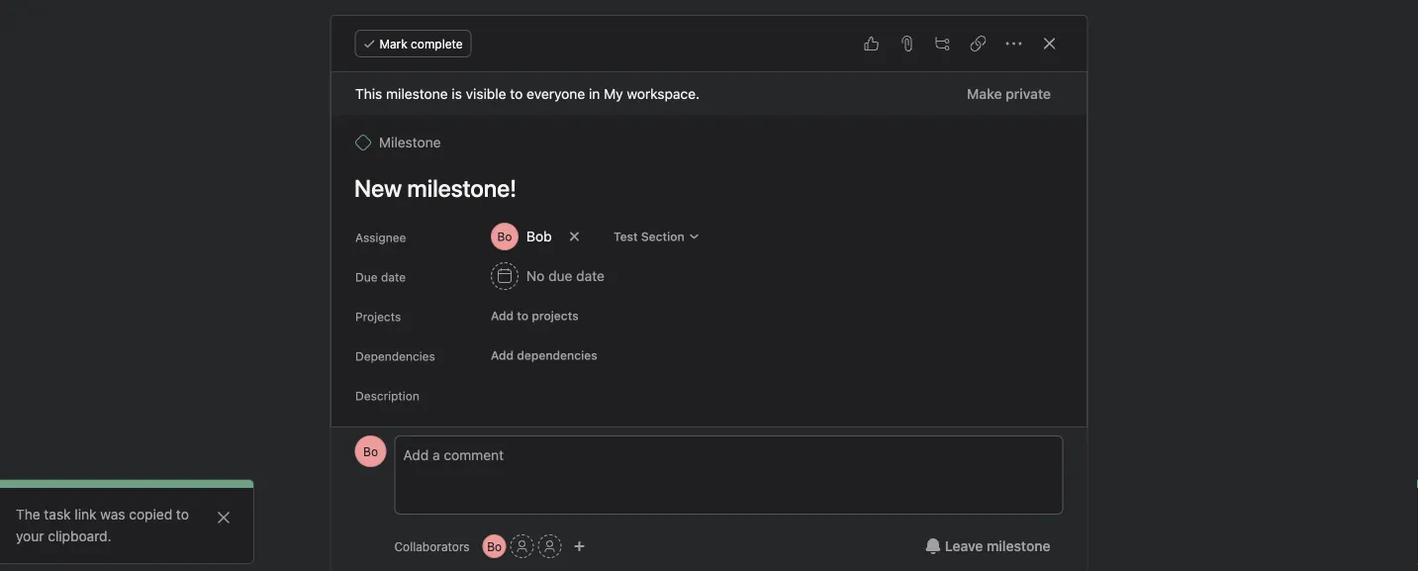 Task type: locate. For each thing, give the bounding box(es) containing it.
no due date
[[526, 268, 604, 284]]

1 vertical spatial bo
[[487, 539, 502, 553]]

to
[[510, 86, 522, 102], [516, 309, 528, 323], [176, 506, 189, 523]]

dependencies
[[516, 348, 597, 362]]

2 add from the top
[[490, 348, 513, 362]]

due
[[355, 270, 377, 284]]

milestone inside button
[[987, 538, 1051, 554]]

milestone inside main content
[[386, 86, 447, 102]]

my
[[603, 86, 623, 102]]

collaborators
[[394, 539, 470, 553]]

to inside button
[[516, 309, 528, 323]]

1 horizontal spatial bo
[[487, 539, 502, 553]]

bo down "description"
[[363, 444, 378, 458]]

in
[[588, 86, 600, 102]]

0 vertical spatial to
[[510, 86, 522, 102]]

0 vertical spatial milestone
[[386, 86, 447, 102]]

this
[[355, 86, 382, 102]]

bo right the collaborators
[[487, 539, 502, 553]]

1 vertical spatial to
[[516, 309, 528, 323]]

add dependencies
[[490, 348, 597, 362]]

complete
[[411, 37, 463, 50]]

to left the projects
[[516, 309, 528, 323]]

1 horizontal spatial date
[[576, 268, 604, 284]]

leave milestone
[[945, 538, 1051, 554]]

date
[[576, 268, 604, 284], [380, 270, 405, 284]]

add or remove collaborators image
[[574, 540, 585, 552]]

mark complete
[[380, 37, 463, 50]]

0 horizontal spatial date
[[380, 270, 405, 284]]

remove assignee image
[[568, 231, 580, 242]]

0 horizontal spatial milestone
[[386, 86, 447, 102]]

workspace.
[[626, 86, 699, 102]]

mark
[[380, 37, 407, 50]]

add for add dependencies
[[490, 348, 513, 362]]

attachments: add a file to this task, new milestone! image
[[899, 36, 915, 51]]

1 horizontal spatial milestone
[[987, 538, 1051, 554]]

the
[[16, 506, 40, 523]]

add left the projects
[[490, 309, 513, 323]]

visible
[[465, 86, 506, 102]]

bo button right the collaborators
[[483, 534, 506, 558]]

bob button
[[481, 219, 560, 254]]

add
[[490, 309, 513, 323], [490, 348, 513, 362]]

test section
[[613, 230, 684, 243]]

projects
[[355, 310, 401, 324]]

no
[[526, 268, 544, 284]]

1 add from the top
[[490, 309, 513, 323]]

make
[[967, 86, 1002, 102]]

the task link was copied to your clipboard.
[[16, 506, 189, 544]]

to inside the task link was copied to your clipboard.
[[176, 506, 189, 523]]

bo
[[363, 444, 378, 458], [487, 539, 502, 553]]

bo button
[[355, 435, 386, 467], [483, 534, 506, 558]]

to right visible
[[510, 86, 522, 102]]

private
[[1005, 86, 1051, 102]]

mark complete button
[[355, 30, 472, 57]]

0 vertical spatial add
[[490, 309, 513, 323]]

milestone
[[386, 86, 447, 102], [987, 538, 1051, 554]]

main content
[[331, 72, 1087, 571]]

close image
[[216, 510, 232, 525]]

1 vertical spatial milestone
[[987, 538, 1051, 554]]

0 horizontal spatial bo button
[[355, 435, 386, 467]]

test section button
[[604, 223, 709, 250]]

due
[[548, 268, 572, 284]]

add to projects
[[490, 309, 578, 323]]

this milestone is visible to everyone in my workspace.
[[355, 86, 699, 102]]

add down add to projects
[[490, 348, 513, 362]]

bo button down "description"
[[355, 435, 386, 467]]

description
[[355, 389, 419, 403]]

date inside dropdown button
[[576, 268, 604, 284]]

1 vertical spatial bo button
[[483, 534, 506, 558]]

1 vertical spatial add
[[490, 348, 513, 362]]

0 likes. click to like this task image
[[863, 36, 879, 51]]

dependencies
[[355, 349, 435, 363]]

add for add to projects
[[490, 309, 513, 323]]

2 vertical spatial to
[[176, 506, 189, 523]]

milestone right leave
[[987, 538, 1051, 554]]

due date
[[355, 270, 405, 284]]

to right copied at bottom left
[[176, 506, 189, 523]]

milestone for leave
[[987, 538, 1051, 554]]

0 horizontal spatial bo
[[363, 444, 378, 458]]

milestone left is
[[386, 86, 447, 102]]

collapse task pane image
[[1042, 36, 1057, 51]]



Task type: vqa. For each thing, say whether or not it's contained in the screenshot.
rightmost 'TIMELINE'
no



Task type: describe. For each thing, give the bounding box(es) containing it.
leave
[[945, 538, 983, 554]]

was
[[100, 506, 125, 523]]

task
[[44, 506, 71, 523]]

link
[[75, 506, 97, 523]]

copied
[[129, 506, 172, 523]]

leave milestone button
[[912, 528, 1063, 564]]

is
[[451, 86, 462, 102]]

main content containing this milestone is visible to everyone in my workspace.
[[331, 72, 1087, 571]]

projects
[[531, 309, 578, 323]]

1 horizontal spatial bo button
[[483, 534, 506, 558]]

milestone
[[379, 134, 440, 150]]

everyone
[[526, 86, 585, 102]]

add subtask image
[[935, 36, 951, 51]]

no due date button
[[481, 258, 613, 294]]

clipboard.
[[48, 528, 111, 544]]

assignee
[[355, 231, 406, 244]]

section
[[641, 230, 684, 243]]

add dependencies button
[[481, 341, 606, 369]]

more actions for this task image
[[1006, 36, 1022, 51]]

copy milestone link image
[[970, 36, 986, 51]]

0 vertical spatial bo button
[[355, 435, 386, 467]]

0 vertical spatial bo
[[363, 444, 378, 458]]

milestone for this
[[386, 86, 447, 102]]

test
[[613, 230, 637, 243]]

make private
[[967, 86, 1051, 102]]

add to projects button
[[481, 302, 587, 330]]

make private button
[[954, 76, 1063, 112]]

bob
[[526, 228, 551, 244]]

new milestone! dialog
[[331, 16, 1087, 571]]

your
[[16, 528, 44, 544]]

Task Name text field
[[341, 165, 1063, 211]]



